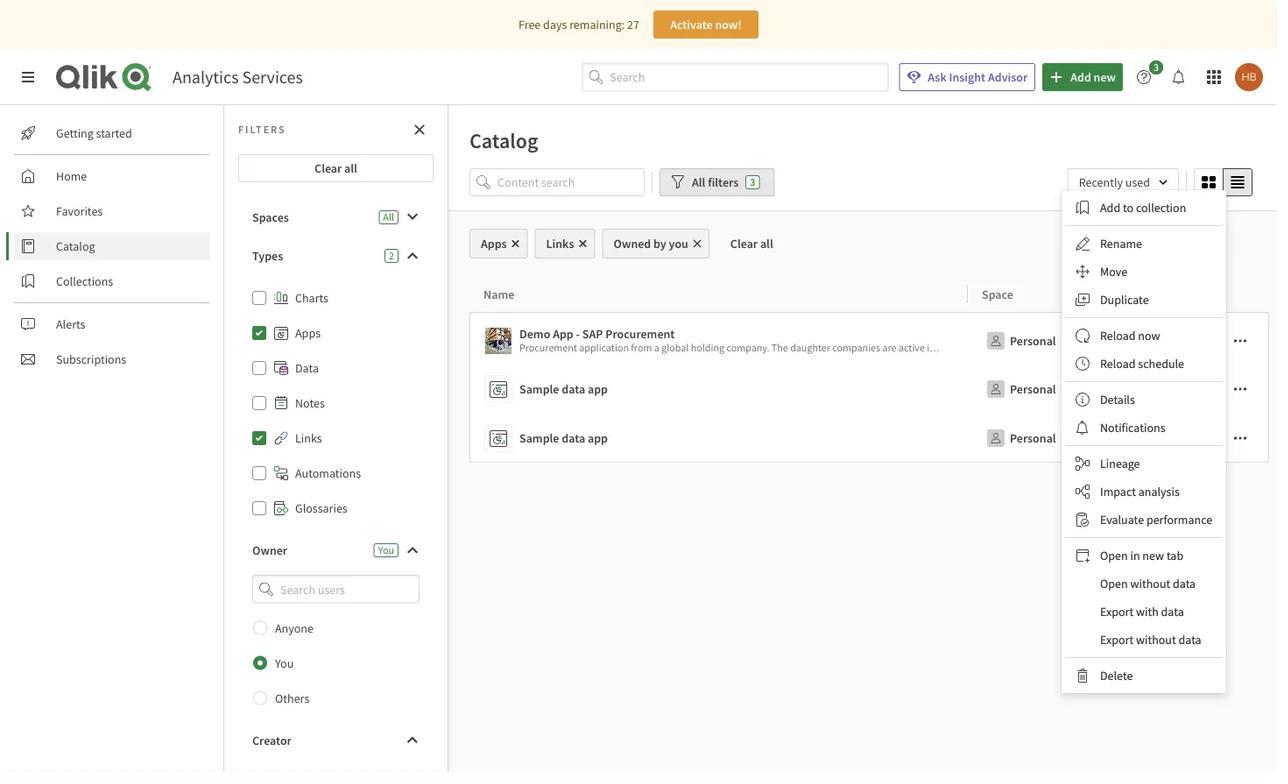 Task type: vqa. For each thing, say whether or not it's contained in the screenshot.
To
yes



Task type: locate. For each thing, give the bounding box(es) containing it.
0 horizontal spatial links
[[295, 430, 322, 446]]

1 vertical spatial clear all button
[[717, 229, 788, 259]]

advisor
[[988, 69, 1028, 85]]

apps
[[481, 236, 507, 252], [295, 325, 321, 341]]

0 horizontal spatial clear
[[315, 160, 342, 176]]

1 horizontal spatial clear all
[[731, 236, 774, 252]]

types
[[252, 248, 283, 264]]

open down open in new tab
[[1101, 576, 1128, 592]]

0 vertical spatial export
[[1101, 604, 1134, 620]]

1 open from the top
[[1101, 548, 1128, 563]]

0 vertical spatial clear
[[315, 160, 342, 176]]

open for open without data
[[1101, 576, 1128, 592]]

clear all button
[[238, 154, 434, 182], [717, 229, 788, 259]]

0 vertical spatial sample
[[520, 381, 560, 397]]

1 vertical spatial sample data app
[[520, 430, 608, 446]]

you inside owner option group
[[275, 655, 294, 671]]

reload schedule
[[1101, 356, 1185, 372]]

1 vertical spatial links
[[295, 430, 322, 446]]

new
[[1143, 548, 1165, 563]]

ask
[[928, 69, 947, 85]]

1 reload from the top
[[1101, 328, 1136, 344]]

activate now!
[[671, 17, 742, 32]]

1 vertical spatial catalog
[[56, 238, 95, 254]]

1 horizontal spatial you
[[378, 543, 394, 557]]

sample for personal cell related to 2nd cell from the bottom sample data app button
[[520, 381, 560, 397]]

2 personal button from the top
[[982, 375, 1060, 403]]

rename button
[[1066, 230, 1224, 258]]

1 horizontal spatial links
[[546, 236, 574, 252]]

personal cell down duplicate
[[968, 312, 1165, 365]]

1 horizontal spatial catalog
[[470, 127, 539, 153]]

open in new tab link
[[1066, 542, 1224, 570]]

navigation pane element
[[0, 112, 223, 380]]

details
[[1101, 392, 1136, 408]]

clear all for the bottommost clear all button
[[731, 236, 774, 252]]

demo
[[520, 326, 551, 342]]

3 personal button from the top
[[982, 424, 1060, 452]]

0 vertical spatial apps
[[481, 236, 507, 252]]

owned by you
[[614, 236, 689, 252]]

export with data
[[1101, 604, 1185, 620]]

export left the with
[[1101, 604, 1134, 620]]

1 personal from the top
[[1010, 333, 1057, 349]]

recently used image
[[1068, 168, 1180, 196]]

clear all button down filters
[[238, 154, 434, 182]]

getting
[[56, 125, 94, 141]]

clear all button down 3
[[717, 229, 788, 259]]

0 vertical spatial personal button
[[982, 327, 1060, 355]]

Search text field
[[610, 63, 889, 91]]

favorites link
[[14, 197, 210, 225]]

creator option group
[[238, 765, 434, 772]]

0 horizontal spatial you
[[275, 655, 294, 671]]

2 sample data app button from the top
[[485, 421, 961, 456]]

2 cell from the top
[[1165, 365, 1270, 414]]

all
[[344, 160, 357, 176], [761, 236, 774, 252]]

qlik sense app image
[[485, 328, 512, 354]]

reload left now
[[1101, 328, 1136, 344]]

without down the with
[[1137, 632, 1177, 648]]

1 vertical spatial export
[[1101, 632, 1134, 648]]

sample data app for personal cell related to 2nd cell from the bottom sample data app button
[[520, 381, 608, 397]]

cell
[[1165, 312, 1270, 365], [1165, 365, 1270, 414], [1165, 414, 1270, 463]]

searchbar element
[[582, 63, 889, 91]]

personal button for first cell personal cell
[[982, 327, 1060, 355]]

menu
[[1062, 190, 1227, 693]]

links button
[[535, 229, 595, 259]]

app
[[588, 381, 608, 397], [588, 430, 608, 446]]

2 sample from the top
[[520, 430, 560, 446]]

catalog down favorites
[[56, 238, 95, 254]]

without
[[1131, 576, 1171, 592], [1137, 632, 1177, 648]]

1 vertical spatial app
[[588, 430, 608, 446]]

1 vertical spatial sample
[[520, 430, 560, 446]]

1 vertical spatial you
[[275, 655, 294, 671]]

1 vertical spatial reload
[[1101, 356, 1136, 372]]

1 app from the top
[[588, 381, 608, 397]]

0 horizontal spatial clear all
[[315, 160, 357, 176]]

2 vertical spatial personal
[[1010, 430, 1057, 446]]

insight
[[950, 69, 986, 85]]

move
[[1101, 264, 1128, 280]]

in
[[1131, 548, 1141, 563]]

0 horizontal spatial catalog
[[56, 238, 95, 254]]

export for export with data
[[1101, 604, 1134, 620]]

0 vertical spatial you
[[378, 543, 394, 557]]

export for export without data
[[1101, 632, 1134, 648]]

all
[[692, 174, 706, 190]]

rename
[[1101, 236, 1143, 252]]

you
[[669, 236, 689, 252]]

links right the apps button at the left top of the page
[[546, 236, 574, 252]]

1 vertical spatial personal
[[1010, 381, 1057, 397]]

data
[[562, 381, 586, 397], [562, 430, 586, 446], [1173, 576, 1196, 592], [1162, 604, 1185, 620], [1179, 632, 1202, 648]]

1 sample from the top
[[520, 381, 560, 397]]

catalog inside navigation pane element
[[56, 238, 95, 254]]

catalog
[[470, 127, 539, 153], [56, 238, 95, 254]]

menu containing add to collection
[[1062, 190, 1227, 693]]

you
[[378, 543, 394, 557], [275, 655, 294, 671]]

2 app from the top
[[588, 430, 608, 446]]

3 cell from the top
[[1165, 414, 1270, 463]]

filters region
[[449, 165, 1278, 210]]

free
[[519, 17, 541, 32]]

0 vertical spatial links
[[546, 236, 574, 252]]

data inside export with data button
[[1162, 604, 1185, 620]]

export without data button
[[1066, 626, 1224, 654]]

1 vertical spatial without
[[1137, 632, 1177, 648]]

personal for personal cell related to 2nd cell from the bottom
[[1010, 381, 1057, 397]]

filters
[[708, 174, 739, 190]]

ask insight advisor
[[928, 69, 1028, 85]]

2 open from the top
[[1101, 576, 1128, 592]]

1 export from the top
[[1101, 604, 1134, 620]]

links down notes
[[295, 430, 322, 446]]

reload now
[[1101, 328, 1161, 344]]

cell right now
[[1165, 312, 1270, 365]]

add
[[1101, 200, 1121, 216]]

cell up analysis
[[1165, 414, 1270, 463]]

reload down reload now on the top of the page
[[1101, 356, 1136, 372]]

0 vertical spatial all
[[344, 160, 357, 176]]

export without data
[[1101, 632, 1202, 648]]

2 reload from the top
[[1101, 356, 1136, 372]]

1 personal cell from the top
[[968, 312, 1165, 365]]

1 sample data app button from the top
[[485, 372, 961, 407]]

export up the delete on the right of the page
[[1101, 632, 1134, 648]]

0 vertical spatial clear all
[[315, 160, 357, 176]]

lineage button
[[1066, 450, 1224, 478]]

analytics services
[[173, 66, 303, 88]]

0 vertical spatial app
[[588, 381, 608, 397]]

clear for the bottommost clear all button
[[731, 236, 758, 252]]

filters
[[238, 123, 286, 136]]

without inside button
[[1137, 632, 1177, 648]]

1 vertical spatial personal button
[[982, 375, 1060, 403]]

1 vertical spatial clear
[[731, 236, 758, 252]]

data for export with data
[[1162, 604, 1185, 620]]

1 personal button from the top
[[982, 327, 1060, 355]]

favorites
[[56, 203, 103, 219]]

now
[[1139, 328, 1161, 344]]

1 horizontal spatial clear
[[731, 236, 758, 252]]

impact analysis button
[[1066, 478, 1224, 506]]

2 export from the top
[[1101, 632, 1134, 648]]

data inside the export without data button
[[1179, 632, 1202, 648]]

0 vertical spatial without
[[1131, 576, 1171, 592]]

0 vertical spatial open
[[1101, 548, 1128, 563]]

data for export without data
[[1179, 632, 1202, 648]]

getting started link
[[14, 119, 210, 147]]

3 personal cell from the top
[[968, 414, 1165, 463]]

0 vertical spatial reload
[[1101, 328, 1136, 344]]

2 personal cell from the top
[[968, 365, 1165, 414]]

1 horizontal spatial apps
[[481, 236, 507, 252]]

open left in
[[1101, 548, 1128, 563]]

open without data
[[1101, 576, 1196, 592]]

activate
[[671, 17, 713, 32]]

0 vertical spatial catalog
[[470, 127, 539, 153]]

data inside open without data link
[[1173, 576, 1196, 592]]

clear
[[315, 160, 342, 176], [731, 236, 758, 252]]

2 vertical spatial personal button
[[982, 424, 1060, 452]]

1 sample data app from the top
[[520, 381, 608, 397]]

without down new
[[1131, 576, 1171, 592]]

1 horizontal spatial clear all button
[[717, 229, 788, 259]]

apps up name
[[481, 236, 507, 252]]

1 vertical spatial sample data app button
[[485, 421, 961, 456]]

0 horizontal spatial all
[[344, 160, 357, 176]]

free days remaining: 27
[[519, 17, 640, 32]]

1 vertical spatial all
[[761, 236, 774, 252]]

1 vertical spatial clear all
[[731, 236, 774, 252]]

1 vertical spatial apps
[[295, 325, 321, 341]]

impact
[[1101, 484, 1137, 500]]

1 horizontal spatial all
[[761, 236, 774, 252]]

0 vertical spatial sample data app button
[[485, 372, 961, 407]]

2 personal from the top
[[1010, 381, 1057, 397]]

personal cell
[[968, 312, 1165, 365], [968, 365, 1165, 414], [968, 414, 1165, 463]]

personal button
[[982, 327, 1060, 355], [982, 375, 1060, 403], [982, 424, 1060, 452]]

clear all
[[315, 160, 357, 176], [731, 236, 774, 252]]

collection
[[1137, 200, 1187, 216]]

charts
[[295, 290, 329, 306]]

personal cell down 'details'
[[968, 414, 1165, 463]]

personal
[[1010, 333, 1057, 349], [1010, 381, 1057, 397], [1010, 430, 1057, 446]]

cell up 'more actions' icon
[[1165, 365, 1270, 414]]

1 vertical spatial open
[[1101, 576, 1128, 592]]

3 personal from the top
[[1010, 430, 1057, 446]]

links
[[546, 236, 574, 252], [295, 430, 322, 446]]

catalog up content search text box
[[470, 127, 539, 153]]

0 vertical spatial sample data app
[[520, 381, 608, 397]]

0 vertical spatial clear all button
[[238, 154, 434, 182]]

export
[[1101, 604, 1134, 620], [1101, 632, 1134, 648]]

apps up data
[[295, 325, 321, 341]]

0 vertical spatial personal
[[1010, 333, 1057, 349]]

personal for personal cell related to 3rd cell from the top
[[1010, 430, 1057, 446]]

owned
[[614, 236, 651, 252]]

personal cell up notifications on the bottom right of the page
[[968, 365, 1165, 414]]

2 sample data app from the top
[[520, 430, 608, 446]]

reload
[[1101, 328, 1136, 344], [1101, 356, 1136, 372]]



Task type: describe. For each thing, give the bounding box(es) containing it.
apps inside button
[[481, 236, 507, 252]]

reload schedule button
[[1066, 350, 1224, 378]]

add to collection
[[1101, 200, 1187, 216]]

evaluate performance
[[1101, 512, 1213, 528]]

app for personal cell related to 2nd cell from the bottom
[[588, 381, 608, 397]]

open in new tab
[[1101, 548, 1184, 563]]

started
[[96, 125, 132, 141]]

days
[[543, 17, 567, 32]]

sample for personal cell related to 3rd cell from the top sample data app button
[[520, 430, 560, 446]]

getting started
[[56, 125, 132, 141]]

more actions image
[[1234, 431, 1248, 445]]

apps button
[[470, 229, 528, 259]]

app for personal cell related to 3rd cell from the top
[[588, 430, 608, 446]]

without for open
[[1131, 576, 1171, 592]]

3
[[750, 175, 756, 189]]

sap
[[583, 326, 603, 342]]

performance
[[1147, 512, 1213, 528]]

now!
[[715, 17, 742, 32]]

tab
[[1167, 548, 1184, 563]]

clear for leftmost clear all button
[[315, 160, 342, 176]]

notifications
[[1101, 420, 1166, 436]]

switch view group
[[1194, 168, 1253, 196]]

alerts link
[[14, 310, 210, 338]]

analysis
[[1139, 484, 1180, 500]]

owner option group
[[238, 610, 434, 716]]

export with data button
[[1066, 598, 1224, 626]]

all for the bottommost clear all button
[[761, 236, 774, 252]]

without for export
[[1137, 632, 1177, 648]]

open without data link
[[1066, 570, 1224, 598]]

with
[[1137, 604, 1159, 620]]

automations
[[295, 465, 361, 481]]

move button
[[1066, 258, 1224, 286]]

notes
[[295, 395, 325, 411]]

space
[[982, 286, 1014, 302]]

add to collection button
[[1066, 194, 1224, 222]]

reload now button
[[1066, 322, 1224, 350]]

services
[[242, 66, 303, 88]]

others
[[275, 690, 310, 706]]

creator
[[252, 732, 292, 748]]

glossaries
[[295, 500, 348, 516]]

alerts
[[56, 316, 85, 332]]

duplicate
[[1101, 292, 1149, 308]]

personal cell for 3rd cell from the top
[[968, 414, 1165, 463]]

ask insight advisor button
[[899, 63, 1036, 91]]

sample data app button for personal cell related to 2nd cell from the bottom
[[485, 372, 961, 407]]

-
[[576, 326, 580, 342]]

2
[[389, 249, 394, 262]]

catalog link
[[14, 232, 210, 260]]

collections
[[56, 273, 113, 289]]

delete button
[[1066, 662, 1224, 690]]

sample data app button for personal cell related to 3rd cell from the top
[[485, 421, 961, 456]]

subscriptions
[[56, 351, 126, 367]]

data for open without data
[[1173, 576, 1196, 592]]

close sidebar menu image
[[21, 70, 35, 84]]

demo app - sap procurement button
[[485, 323, 961, 358]]

open for open in new tab
[[1101, 548, 1128, 563]]

anyone
[[275, 620, 314, 636]]

data
[[295, 360, 319, 376]]

schedule
[[1139, 356, 1185, 372]]

home
[[56, 168, 87, 184]]

analytics
[[173, 66, 239, 88]]

clear all for leftmost clear all button
[[315, 160, 357, 176]]

personal for first cell personal cell
[[1010, 333, 1057, 349]]

personal cell for first cell
[[968, 312, 1165, 365]]

all filters
[[692, 174, 739, 190]]

0 horizontal spatial apps
[[295, 325, 321, 341]]

activate now! link
[[654, 11, 759, 39]]

personal cell for 2nd cell from the bottom
[[968, 365, 1165, 414]]

delete
[[1101, 668, 1133, 684]]

links inside button
[[546, 236, 574, 252]]

creator button
[[238, 726, 434, 754]]

to
[[1123, 200, 1134, 216]]

reload for reload now
[[1101, 328, 1136, 344]]

subscriptions link
[[14, 345, 210, 373]]

27
[[627, 17, 640, 32]]

analytics services element
[[173, 66, 303, 88]]

demo app - sap procurement
[[520, 326, 675, 342]]

evaluate
[[1101, 512, 1145, 528]]

lineage
[[1101, 456, 1141, 471]]

all for leftmost clear all button
[[344, 160, 357, 176]]

procurement
[[606, 326, 675, 342]]

home link
[[14, 162, 210, 190]]

app
[[553, 326, 574, 342]]

collections link
[[14, 267, 210, 295]]

1 cell from the top
[[1165, 312, 1270, 365]]

notifications button
[[1066, 414, 1224, 442]]

name
[[484, 286, 515, 302]]

owned by you button
[[602, 229, 710, 259]]

details button
[[1066, 386, 1224, 414]]

0 horizontal spatial clear all button
[[238, 154, 434, 182]]

personal button for personal cell related to 3rd cell from the top
[[982, 424, 1060, 452]]

evaluate performance button
[[1066, 506, 1224, 534]]

owner
[[252, 542, 288, 558]]

personal button for personal cell related to 2nd cell from the bottom
[[982, 375, 1060, 403]]

Content search text field
[[498, 168, 645, 196]]

duplicate button
[[1066, 286, 1224, 314]]

reload for reload schedule
[[1101, 356, 1136, 372]]

sample data app for personal cell related to 3rd cell from the top sample data app button
[[520, 430, 608, 446]]



